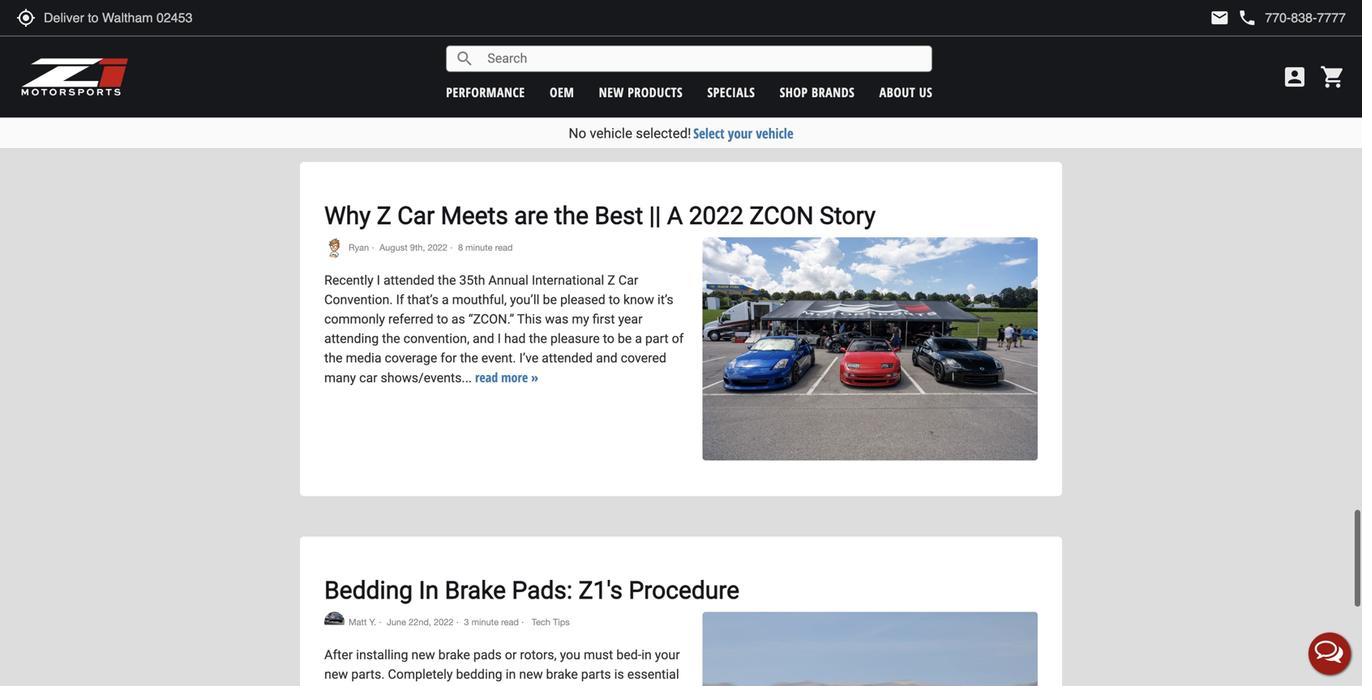 Task type: describe. For each thing, give the bounding box(es) containing it.
new products link
[[599, 84, 683, 101]]

1 vertical spatial read
[[475, 369, 498, 386]]

pads
[[473, 648, 502, 663]]

pleased
[[560, 292, 606, 308]]

||
[[649, 201, 661, 230]]

i've
[[519, 351, 539, 366]]

phone link
[[1238, 8, 1346, 28]]

august 9th, 2022
[[380, 242, 448, 253]]

0 vertical spatial to
[[609, 292, 620, 308]]

8
[[458, 242, 463, 253]]

bedding in brake pads: z1's procedure
[[324, 577, 740, 605]]

0 vertical spatial i
[[377, 273, 380, 288]]

performance link
[[446, 84, 525, 101]]

specials
[[708, 84, 755, 101]]

1 vertical spatial to
[[437, 312, 448, 327]]

vehicle inside no vehicle selected! select your vehicle
[[590, 125, 633, 142]]

completely
[[388, 667, 453, 683]]

about
[[880, 84, 916, 101]]

if
[[396, 292, 404, 308]]

why z car meets are the best || a 2022 zcon story link
[[324, 201, 876, 230]]

minute for pads:
[[472, 618, 499, 628]]

august
[[380, 242, 408, 253]]

the left 35th
[[438, 273, 456, 288]]

zcon
[[750, 201, 814, 230]]

first
[[593, 312, 615, 327]]

0 horizontal spatial attended
[[384, 273, 435, 288]]

matt y.
[[349, 618, 376, 628]]

read for meets
[[495, 242, 513, 253]]

matt
[[349, 618, 367, 628]]

car inside recently i attended the 35th annual international z car convention. if that's a mouthful, you'll be pleased to know it's commonly referred to as "zcon." this was my first year attending the convention, and i had the pleasure to be a part of the media coverage for the event. i've attended and covered many car shows/events...
[[619, 273, 638, 288]]

the down referred
[[382, 331, 400, 347]]

1 horizontal spatial vehicle
[[756, 124, 794, 143]]

my_location
[[16, 8, 36, 28]]

new left products at the top of page
[[599, 84, 624, 101]]

event.
[[482, 351, 516, 366]]

phone
[[1238, 8, 1257, 28]]

3 minute read
[[464, 618, 519, 628]]

it's
[[658, 292, 674, 308]]

attending
[[324, 331, 379, 347]]

mail link
[[1210, 8, 1230, 28]]

2 vertical spatial to
[[603, 331, 615, 347]]

9th,
[[410, 242, 425, 253]]

account_box
[[1282, 64, 1308, 90]]

bedding in brake pads: z1's procedure link
[[324, 577, 740, 605]]

oem
[[550, 84, 574, 101]]

tech tips
[[529, 618, 570, 628]]

meets
[[441, 201, 508, 230]]

the right for on the bottom left
[[460, 351, 478, 366]]

mail
[[1210, 8, 1230, 28]]

0 horizontal spatial car
[[397, 201, 435, 230]]

recently
[[324, 273, 374, 288]]

»
[[531, 369, 538, 386]]

select your vehicle link
[[693, 124, 794, 143]]

you'll
[[510, 292, 540, 308]]

new up the completely
[[411, 648, 435, 663]]

Search search field
[[475, 46, 932, 71]]

after installing new brake pads or rotors, you must bed-in your new parts. completely bedding in new brake parts is essentia
[[324, 648, 685, 687]]

selected!
[[636, 125, 691, 142]]

convention.
[[324, 292, 393, 308]]

shop brands link
[[780, 84, 855, 101]]

0 vertical spatial a
[[442, 292, 449, 308]]

oem link
[[550, 84, 574, 101]]

0 vertical spatial brake
[[438, 648, 470, 663]]

parts.
[[351, 667, 385, 683]]

products
[[628, 84, 683, 101]]

brake
[[445, 577, 506, 605]]

shopping_cart
[[1320, 64, 1346, 90]]

installing
[[356, 648, 408, 663]]

covered
[[621, 351, 666, 366]]

select
[[693, 124, 725, 143]]

as
[[452, 312, 465, 327]]

or
[[505, 648, 517, 663]]

z inside recently i attended the 35th annual international z car convention. if that's a mouthful, you'll be pleased to know it's commonly referred to as "zcon." this was my first year attending the convention, and i had the pleasure to be a part of the media coverage for the event. i've attended and covered many car shows/events...
[[608, 273, 615, 288]]

year
[[618, 312, 643, 327]]

0 vertical spatial z
[[377, 201, 391, 230]]

about us link
[[880, 84, 933, 101]]

22nd,
[[409, 618, 431, 628]]

pads:
[[512, 577, 573, 605]]

is
[[614, 667, 624, 683]]

no
[[569, 125, 586, 142]]

had
[[504, 331, 526, 347]]

shows/events...
[[381, 371, 472, 386]]

that's
[[407, 292, 439, 308]]

was
[[545, 312, 569, 327]]

many
[[324, 371, 356, 386]]

no vehicle selected! select your vehicle
[[569, 124, 794, 143]]

after
[[324, 648, 353, 663]]

1 vertical spatial brake
[[546, 667, 578, 683]]

35th
[[459, 273, 485, 288]]

bedding
[[456, 667, 502, 683]]

mail phone
[[1210, 8, 1257, 28]]

commonly
[[324, 312, 385, 327]]

international
[[532, 273, 604, 288]]

this
[[517, 312, 542, 327]]

part
[[645, 331, 669, 347]]



Task type: locate. For each thing, give the bounding box(es) containing it.
attended up the if
[[384, 273, 435, 288]]

0 vertical spatial attended
[[384, 273, 435, 288]]

1 horizontal spatial your
[[728, 124, 753, 143]]

0 horizontal spatial in
[[506, 667, 516, 683]]

1 horizontal spatial be
[[618, 331, 632, 347]]

car up know
[[619, 273, 638, 288]]

mouthful,
[[452, 292, 507, 308]]

in
[[642, 648, 652, 663], [506, 667, 516, 683]]

minute for meets
[[466, 242, 493, 253]]

to
[[609, 292, 620, 308], [437, 312, 448, 327], [603, 331, 615, 347]]

the right "are"
[[554, 201, 589, 230]]

a
[[667, 201, 683, 230]]

a
[[442, 292, 449, 308], [635, 331, 642, 347]]

june 22nd, 2022
[[387, 618, 454, 628]]

us
[[919, 84, 933, 101]]

convention,
[[404, 331, 470, 347]]

my
[[572, 312, 589, 327]]

1 vertical spatial a
[[635, 331, 642, 347]]

2 vertical spatial read
[[501, 618, 519, 628]]

car up '9th,'
[[397, 201, 435, 230]]

to down first
[[603, 331, 615, 347]]

1 horizontal spatial car
[[619, 273, 638, 288]]

car
[[397, 201, 435, 230], [619, 273, 638, 288]]

2022 left 3
[[434, 618, 454, 628]]

1 horizontal spatial a
[[635, 331, 642, 347]]

shop
[[780, 84, 808, 101]]

your right select in the top of the page
[[728, 124, 753, 143]]

rotors,
[[520, 648, 557, 663]]

1 vertical spatial in
[[506, 667, 516, 683]]

0 horizontal spatial i
[[377, 273, 380, 288]]

2022 for why z car meets are the best || a 2022 zcon story
[[428, 242, 448, 253]]

vehicle right no
[[590, 125, 633, 142]]

2022
[[689, 201, 744, 230], [428, 242, 448, 253], [434, 618, 454, 628]]

the
[[554, 201, 589, 230], [438, 273, 456, 288], [382, 331, 400, 347], [529, 331, 547, 347], [324, 351, 343, 366], [460, 351, 478, 366]]

tech
[[532, 618, 551, 628]]

to up first
[[609, 292, 620, 308]]

read up annual
[[495, 242, 513, 253]]

0 horizontal spatial brake
[[438, 648, 470, 663]]

brake
[[438, 648, 470, 663], [546, 667, 578, 683]]

1 horizontal spatial i
[[498, 331, 501, 347]]

your right the bed- in the bottom left of the page
[[655, 648, 680, 663]]

read
[[495, 242, 513, 253], [475, 369, 498, 386], [501, 618, 519, 628]]

be down year
[[618, 331, 632, 347]]

story
[[820, 201, 876, 230]]

a left part
[[635, 331, 642, 347]]

must
[[584, 648, 613, 663]]

1 horizontal spatial brake
[[546, 667, 578, 683]]

shopping_cart link
[[1316, 64, 1346, 90]]

media
[[346, 351, 382, 366]]

z up first
[[608, 273, 615, 288]]

in down or
[[506, 667, 516, 683]]

car
[[359, 371, 378, 386]]

2022 right '9th,'
[[428, 242, 448, 253]]

read more » link
[[475, 369, 538, 386]]

8 minute read
[[458, 242, 513, 253]]

2022 for bedding in brake pads: z1's procedure
[[434, 618, 454, 628]]

you
[[560, 648, 581, 663]]

brake up bedding
[[438, 648, 470, 663]]

i
[[377, 273, 380, 288], [498, 331, 501, 347]]

matt y. image
[[324, 613, 345, 626]]

recently i attended the 35th annual international z car convention. if that's a mouthful, you'll be pleased to know it's commonly referred to as "zcon." this was my first year attending the convention, and i had the pleasure to be a part of the media coverage for the event. i've attended and covered many car shows/events...
[[324, 273, 684, 386]]

2 vertical spatial 2022
[[434, 618, 454, 628]]

be up was
[[543, 292, 557, 308]]

1 horizontal spatial and
[[596, 351, 618, 366]]

to left as
[[437, 312, 448, 327]]

be
[[543, 292, 557, 308], [618, 331, 632, 347]]

new
[[599, 84, 624, 101], [411, 648, 435, 663], [324, 667, 348, 683], [519, 667, 543, 683]]

for
[[441, 351, 457, 366]]

1 vertical spatial attended
[[542, 351, 593, 366]]

and
[[473, 331, 494, 347], [596, 351, 618, 366]]

why
[[324, 201, 371, 230]]

tips
[[553, 618, 570, 628]]

0 vertical spatial in
[[642, 648, 652, 663]]

pleasure
[[551, 331, 600, 347]]

0 horizontal spatial and
[[473, 331, 494, 347]]

1 horizontal spatial z
[[608, 273, 615, 288]]

brands
[[812, 84, 855, 101]]

and left covered
[[596, 351, 618, 366]]

your
[[728, 124, 753, 143], [655, 648, 680, 663]]

ryan image
[[324, 238, 345, 258]]

performance
[[446, 84, 525, 101]]

1 vertical spatial i
[[498, 331, 501, 347]]

1 vertical spatial z
[[608, 273, 615, 288]]

specials link
[[708, 84, 755, 101]]

1 vertical spatial car
[[619, 273, 638, 288]]

a right that's
[[442, 292, 449, 308]]

read left tech
[[501, 618, 519, 628]]

annual
[[488, 273, 529, 288]]

new down rotors,
[[519, 667, 543, 683]]

z1 motorsports logo image
[[20, 57, 129, 97]]

know
[[623, 292, 654, 308]]

3
[[464, 618, 469, 628]]

z1's
[[579, 577, 623, 605]]

more
[[501, 369, 528, 386]]

1 vertical spatial 2022
[[428, 242, 448, 253]]

in
[[419, 577, 439, 605]]

minute right the 8
[[466, 242, 493, 253]]

0 vertical spatial read
[[495, 242, 513, 253]]

0 horizontal spatial be
[[543, 292, 557, 308]]

are
[[514, 201, 548, 230]]

attended
[[384, 273, 435, 288], [542, 351, 593, 366]]

0 horizontal spatial a
[[442, 292, 449, 308]]

0 vertical spatial car
[[397, 201, 435, 230]]

z up the august
[[377, 201, 391, 230]]

read down event.
[[475, 369, 498, 386]]

1 horizontal spatial in
[[642, 648, 652, 663]]

and down "zcon."
[[473, 331, 494, 347]]

0 vertical spatial 2022
[[689, 201, 744, 230]]

in right must
[[642, 648, 652, 663]]

"zcon."
[[468, 312, 514, 327]]

1 vertical spatial and
[[596, 351, 618, 366]]

of
[[672, 331, 684, 347]]

referred
[[388, 312, 434, 327]]

0 vertical spatial and
[[473, 331, 494, 347]]

vehicle down shop
[[756, 124, 794, 143]]

attended down pleasure
[[542, 351, 593, 366]]

0 horizontal spatial z
[[377, 201, 391, 230]]

1 vertical spatial minute
[[472, 618, 499, 628]]

your inside after installing new brake pads or rotors, you must bed-in your new parts. completely bedding in new brake parts is essentia
[[655, 648, 680, 663]]

1 vertical spatial be
[[618, 331, 632, 347]]

the down the this at top
[[529, 331, 547, 347]]

y.
[[369, 618, 376, 628]]

0 vertical spatial be
[[543, 292, 557, 308]]

new products
[[599, 84, 683, 101]]

0 horizontal spatial your
[[655, 648, 680, 663]]

minute
[[466, 242, 493, 253], [472, 618, 499, 628]]

new down the 'after' at the bottom left
[[324, 667, 348, 683]]

parts
[[581, 667, 611, 683]]

shop brands
[[780, 84, 855, 101]]

i up convention. on the left top
[[377, 273, 380, 288]]

the up many
[[324, 351, 343, 366]]

brake down the you
[[546, 667, 578, 683]]

why z car meets are the best || a 2022 zcon story image
[[703, 238, 1038, 461]]

1 vertical spatial your
[[655, 648, 680, 663]]

read for pads:
[[501, 618, 519, 628]]

coverage
[[385, 351, 437, 366]]

0 horizontal spatial vehicle
[[590, 125, 633, 142]]

2022 right the a
[[689, 201, 744, 230]]

bed-
[[616, 648, 642, 663]]

i left 'had'
[[498, 331, 501, 347]]

why z car meets are the best || a 2022 zcon story
[[324, 201, 876, 230]]

0 vertical spatial minute
[[466, 242, 493, 253]]

1 horizontal spatial attended
[[542, 351, 593, 366]]

procedure
[[629, 577, 740, 605]]

june
[[387, 618, 406, 628]]

minute right 3
[[472, 618, 499, 628]]

read more »
[[475, 369, 538, 386]]

0 vertical spatial your
[[728, 124, 753, 143]]



Task type: vqa. For each thing, say whether or not it's contained in the screenshot.
Nissan 370Z Z34 2009 2010 2011 2012 2013 2014 2015 2016 2017 2018 2019 3.7L Vq37Vhr Vhr Nismo Z1 Motorsports image
no



